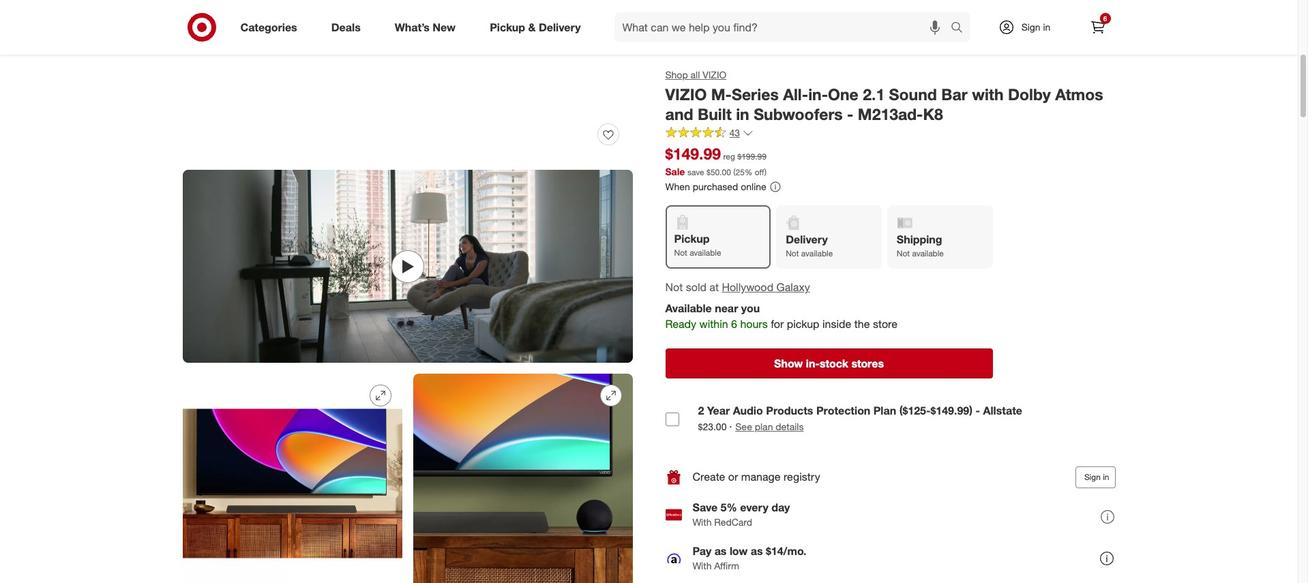 Task type: vqa. For each thing, say whether or not it's contained in the screenshot.
first the With
yes



Task type: describe. For each thing, give the bounding box(es) containing it.
day
[[772, 501, 790, 515]]

dolby
[[1008, 85, 1051, 104]]

or
[[729, 470, 739, 484]]

m-
[[712, 85, 732, 104]]

k8
[[924, 104, 944, 123]]

hollywood galaxy button
[[722, 280, 810, 296]]

$
[[707, 167, 711, 178]]

not sold at hollywood galaxy
[[666, 281, 810, 294]]

affirm
[[715, 560, 740, 572]]

save
[[688, 167, 705, 178]]

show
[[774, 357, 803, 370]]

bar
[[942, 85, 968, 104]]

shipping not available
[[897, 233, 944, 259]]

1 vertical spatial vizio
[[666, 85, 707, 104]]

vizio m-series all-in-one 2.1 sound bar with dolby atmos and built in subwoofers - m213ad-k8, 3 of 12 image
[[183, 374, 402, 583]]

%
[[745, 167, 753, 178]]

25
[[736, 167, 745, 178]]

6 inside available near you ready within 6 hours for pickup inside the store
[[731, 317, 738, 331]]

What can we help you find? suggestions appear below search field
[[614, 12, 954, 42]]

)
[[765, 167, 767, 178]]

sale
[[666, 166, 685, 178]]

products
[[766, 404, 814, 417]]

categories
[[241, 20, 297, 34]]

audio
[[733, 404, 763, 417]]

deals
[[331, 20, 361, 34]]

2.1
[[863, 85, 885, 104]]

reg
[[724, 152, 736, 162]]

43
[[730, 127, 740, 139]]

registry
[[784, 470, 821, 484]]

$14/mo.
[[766, 545, 807, 558]]

create or manage registry
[[693, 470, 821, 484]]

pickup for &
[[490, 20, 525, 34]]

not left sold
[[666, 281, 683, 294]]

what's new link
[[383, 12, 473, 42]]

shop all vizio vizio m-series all-in-one 2.1 sound bar with dolby atmos and built in subwoofers - m213ad-k8
[[666, 69, 1104, 123]]

&
[[528, 20, 536, 34]]

in inside button
[[1103, 472, 1110, 482]]

store
[[873, 317, 898, 331]]

sign in inside button
[[1085, 472, 1110, 482]]

all
[[691, 69, 700, 81]]

low
[[730, 545, 748, 558]]

43 link
[[666, 127, 754, 142]]

hours
[[741, 317, 768, 331]]

pickup
[[787, 317, 820, 331]]

2 as from the left
[[751, 545, 763, 558]]

with inside pay as low as $14/mo. with affirm
[[693, 560, 712, 572]]

available for delivery
[[802, 248, 833, 259]]

ready
[[666, 317, 697, 331]]

($125-
[[900, 404, 931, 417]]

online
[[741, 181, 767, 193]]

all-
[[783, 85, 809, 104]]

available for shipping
[[913, 248, 944, 259]]

new
[[433, 20, 456, 34]]

subwoofers
[[754, 104, 843, 123]]

stock
[[820, 357, 849, 370]]

in- inside button
[[806, 357, 820, 370]]

pickup for not
[[674, 232, 710, 246]]

series
[[732, 85, 779, 104]]

for
[[771, 317, 784, 331]]

protection
[[817, 404, 871, 417]]

year
[[707, 404, 730, 417]]

- inside shop all vizio vizio m-series all-in-one 2.1 sound bar with dolby atmos and built in subwoofers - m213ad-k8
[[848, 104, 854, 123]]

pickup not available
[[674, 232, 722, 258]]

categories link
[[229, 12, 314, 42]]

save
[[693, 501, 718, 515]]

sound
[[889, 85, 937, 104]]

in inside shop all vizio vizio m-series all-in-one 2.1 sound bar with dolby atmos and built in subwoofers - m213ad-k8
[[736, 104, 750, 123]]

what's
[[395, 20, 430, 34]]

sign inside button
[[1085, 472, 1101, 482]]

2 year audio products protection plan ($125-$149.99) - allstate $23.00 · see plan details
[[698, 404, 1023, 433]]

50.00
[[711, 167, 731, 178]]

see
[[736, 421, 753, 432]]

1 as from the left
[[715, 545, 727, 558]]

when
[[666, 181, 690, 193]]

create
[[693, 470, 726, 484]]

deals link
[[320, 12, 378, 42]]

pickup & delivery link
[[478, 12, 598, 42]]

plan
[[874, 404, 897, 417]]



Task type: locate. For each thing, give the bounding box(es) containing it.
$199.99
[[738, 152, 767, 162]]

in- inside shop all vizio vizio m-series all-in-one 2.1 sound bar with dolby atmos and built in subwoofers - m213ad-k8
[[809, 85, 828, 104]]

available up galaxy
[[802, 248, 833, 259]]

with down pay at right
[[693, 560, 712, 572]]

0 vertical spatial with
[[693, 517, 712, 528]]

None checkbox
[[666, 413, 679, 427]]

1 vertical spatial delivery
[[786, 233, 828, 246]]

2 with from the top
[[693, 560, 712, 572]]

6 link
[[1083, 12, 1113, 42]]

delivery
[[539, 20, 581, 34], [786, 233, 828, 246]]

0 horizontal spatial in
[[736, 104, 750, 123]]

pickup
[[490, 20, 525, 34], [674, 232, 710, 246]]

1 vertical spatial sign
[[1085, 472, 1101, 482]]

1 vertical spatial sign in
[[1085, 472, 1110, 482]]

1 horizontal spatial sign in
[[1085, 472, 1110, 482]]

in-
[[809, 85, 828, 104], [806, 357, 820, 370]]

built
[[698, 104, 732, 123]]

·
[[730, 419, 733, 433]]

save 5% every day with redcard
[[693, 501, 790, 528]]

0 horizontal spatial sign
[[1022, 21, 1041, 33]]

1 vertical spatial in-
[[806, 357, 820, 370]]

- left allstate
[[976, 404, 981, 417]]

0 vertical spatial in-
[[809, 85, 828, 104]]

- down 'one'
[[848, 104, 854, 123]]

(
[[734, 167, 736, 178]]

sign in link
[[987, 12, 1072, 42]]

available inside pickup not available
[[690, 248, 722, 258]]

available down shipping
[[913, 248, 944, 259]]

1 horizontal spatial 6
[[1104, 14, 1108, 23]]

0 vertical spatial -
[[848, 104, 854, 123]]

near
[[715, 302, 739, 315]]

at
[[710, 281, 719, 294]]

$149.99)
[[931, 404, 973, 417]]

1 vertical spatial 6
[[731, 317, 738, 331]]

not for delivery
[[786, 248, 799, 259]]

in- up subwoofers
[[809, 85, 828, 104]]

vizio
[[703, 69, 727, 81], [666, 85, 707, 104]]

sign in button
[[1076, 466, 1116, 488]]

and
[[666, 104, 694, 123]]

inside
[[823, 317, 852, 331]]

2
[[698, 404, 704, 417]]

0 horizontal spatial available
[[690, 248, 722, 258]]

1 vertical spatial pickup
[[674, 232, 710, 246]]

pay
[[693, 545, 712, 558]]

with inside save 5% every day with redcard
[[693, 517, 712, 528]]

available near you ready within 6 hours for pickup inside the store
[[666, 302, 898, 331]]

pickup & delivery
[[490, 20, 581, 34]]

sold
[[686, 281, 707, 294]]

within
[[700, 317, 728, 331]]

with
[[972, 85, 1004, 104]]

see plan details button
[[736, 420, 804, 434]]

1 horizontal spatial available
[[802, 248, 833, 259]]

pickup left &
[[490, 20, 525, 34]]

purchased
[[693, 181, 739, 193]]

2 vertical spatial in
[[1103, 472, 1110, 482]]

$149.99 reg $199.99 sale save $ 50.00 ( 25 % off )
[[666, 144, 767, 178]]

available
[[690, 248, 722, 258], [802, 248, 833, 259], [913, 248, 944, 259]]

not inside the delivery not available
[[786, 248, 799, 259]]

not down shipping
[[897, 248, 910, 259]]

as right low
[[751, 545, 763, 558]]

0 horizontal spatial delivery
[[539, 20, 581, 34]]

not for shipping
[[897, 248, 910, 259]]

1 horizontal spatial sign
[[1085, 472, 1101, 482]]

vizio m-series all-in-one 2.1 sound bar with dolby atmos and built in subwoofers - m213ad-k8, 1 of 12 image
[[183, 0, 633, 159]]

$23.00
[[698, 421, 727, 432]]

as
[[715, 545, 727, 558], [751, 545, 763, 558]]

not up galaxy
[[786, 248, 799, 259]]

pickup inside pickup not available
[[674, 232, 710, 246]]

m213ad-
[[858, 104, 924, 123]]

0 horizontal spatial sign in
[[1022, 21, 1051, 33]]

pay as low as $14/mo. with affirm
[[693, 545, 807, 572]]

stores
[[852, 357, 884, 370]]

vizio right all
[[703, 69, 727, 81]]

- inside 2 year audio products protection plan ($125-$149.99) - allstate $23.00 · see plan details
[[976, 404, 981, 417]]

0 vertical spatial sign
[[1022, 21, 1041, 33]]

shipping
[[897, 233, 943, 246]]

2 horizontal spatial available
[[913, 248, 944, 259]]

manage
[[742, 470, 781, 484]]

0 horizontal spatial pickup
[[490, 20, 525, 34]]

vizio m-series all-in-one 2.1 sound bar with dolby atmos and built in subwoofers - m213ad-k8, 4 of 12 image
[[413, 374, 633, 583]]

in- right show
[[806, 357, 820, 370]]

available inside shipping not available
[[913, 248, 944, 259]]

shop
[[666, 69, 688, 81]]

1 vertical spatial with
[[693, 560, 712, 572]]

1 horizontal spatial as
[[751, 545, 763, 558]]

atmos
[[1056, 85, 1104, 104]]

0 vertical spatial delivery
[[539, 20, 581, 34]]

1 vertical spatial in
[[736, 104, 750, 123]]

delivery inside pickup & delivery link
[[539, 20, 581, 34]]

the
[[855, 317, 870, 331]]

5%
[[721, 501, 738, 515]]

0 vertical spatial vizio
[[703, 69, 727, 81]]

show in-stock stores button
[[666, 349, 993, 379]]

1 horizontal spatial pickup
[[674, 232, 710, 246]]

not inside shipping not available
[[897, 248, 910, 259]]

$149.99
[[666, 144, 721, 163]]

search button
[[945, 12, 977, 45]]

off
[[755, 167, 765, 178]]

pickup up sold
[[674, 232, 710, 246]]

as up affirm
[[715, 545, 727, 558]]

delivery up galaxy
[[786, 233, 828, 246]]

0 vertical spatial sign in
[[1022, 21, 1051, 33]]

vizio up and
[[666, 85, 707, 104]]

sign
[[1022, 21, 1041, 33], [1085, 472, 1101, 482]]

allstate
[[984, 404, 1023, 417]]

0 horizontal spatial as
[[715, 545, 727, 558]]

not inside pickup not available
[[674, 248, 688, 258]]

0 horizontal spatial -
[[848, 104, 854, 123]]

with down save
[[693, 517, 712, 528]]

2 horizontal spatial in
[[1103, 472, 1110, 482]]

0 vertical spatial pickup
[[490, 20, 525, 34]]

search
[[945, 22, 977, 35]]

not
[[674, 248, 688, 258], [786, 248, 799, 259], [897, 248, 910, 259], [666, 281, 683, 294]]

every
[[741, 501, 769, 515]]

0 vertical spatial 6
[[1104, 14, 1108, 23]]

not for pickup
[[674, 248, 688, 258]]

available for pickup
[[690, 248, 722, 258]]

delivery right &
[[539, 20, 581, 34]]

galaxy
[[777, 281, 810, 294]]

not up sold
[[674, 248, 688, 258]]

redcard
[[715, 517, 753, 528]]

1 vertical spatial -
[[976, 404, 981, 417]]

1 with from the top
[[693, 517, 712, 528]]

delivery inside the delivery not available
[[786, 233, 828, 246]]

when purchased online
[[666, 181, 767, 193]]

available inside the delivery not available
[[802, 248, 833, 259]]

0 horizontal spatial 6
[[731, 317, 738, 331]]

one
[[828, 85, 859, 104]]

available
[[666, 302, 712, 315]]

you
[[742, 302, 760, 315]]

show in-stock stores
[[774, 357, 884, 370]]

1 horizontal spatial -
[[976, 404, 981, 417]]

1 horizontal spatial in
[[1044, 21, 1051, 33]]

hollywood
[[722, 281, 774, 294]]

vizio m-series all-in-one 2.1 sound bar with dolby atmos and built in subwoofers - m213ad-k8, 2 of 12, play video image
[[183, 170, 633, 363]]

details
[[776, 421, 804, 432]]

1 horizontal spatial delivery
[[786, 233, 828, 246]]

available up at
[[690, 248, 722, 258]]

delivery not available
[[786, 233, 833, 259]]

in
[[1044, 21, 1051, 33], [736, 104, 750, 123], [1103, 472, 1110, 482]]

0 vertical spatial in
[[1044, 21, 1051, 33]]

what's new
[[395, 20, 456, 34]]



